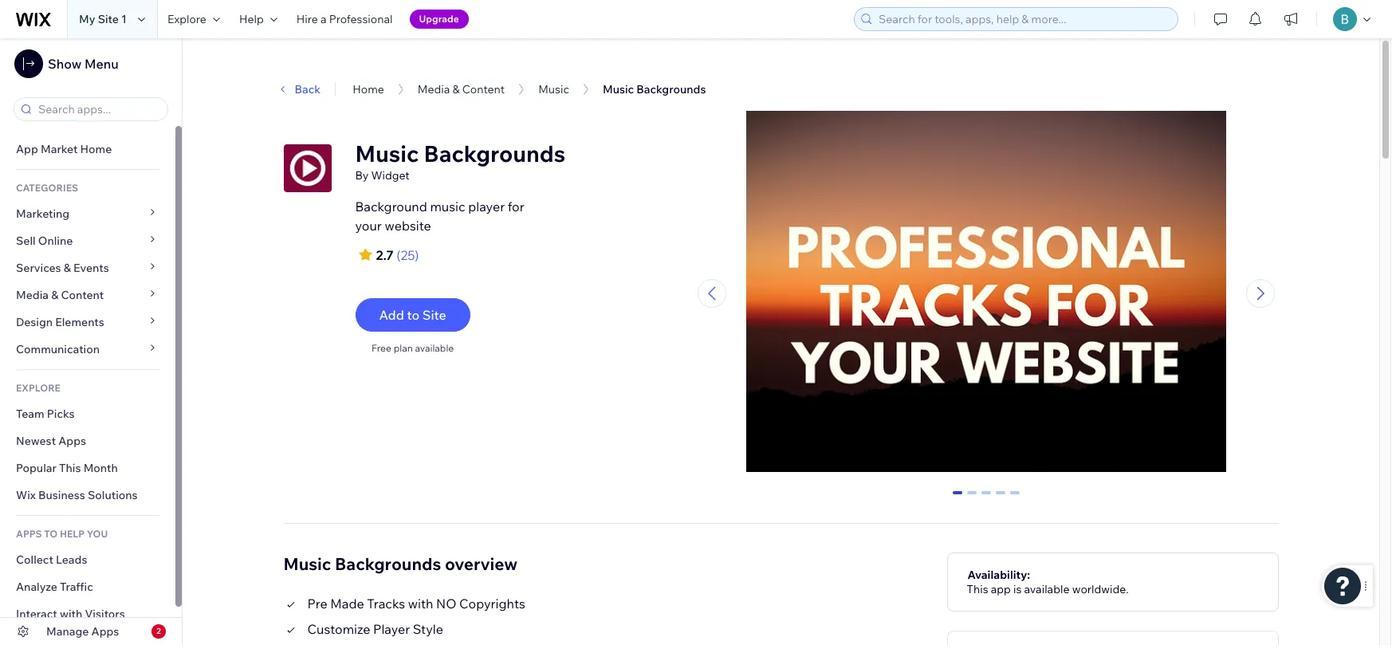 Task type: locate. For each thing, give the bounding box(es) containing it.
0 horizontal spatial this
[[59, 461, 81, 475]]

1 vertical spatial site
[[422, 307, 446, 323]]

0 horizontal spatial content
[[61, 288, 104, 302]]

no
[[436, 595, 457, 611]]

backgrounds inside music backgrounds by widget
[[424, 140, 566, 167]]

app market home link
[[0, 136, 175, 163]]

solutions
[[88, 488, 138, 502]]

1 vertical spatial media & content link
[[0, 281, 175, 309]]

0 horizontal spatial apps
[[58, 434, 86, 448]]

0 vertical spatial 2
[[983, 491, 990, 505]]

available inside availability: this app is available worldwide.
[[1024, 582, 1070, 596]]

with
[[408, 595, 433, 611], [60, 607, 82, 621]]

visitors
[[85, 607, 125, 621]]

Search for tools, apps, help & more... field
[[874, 8, 1173, 30]]

by
[[355, 168, 369, 183]]

help
[[60, 528, 85, 540]]

this up the wix business solutions
[[59, 461, 81, 475]]

this inside "link"
[[59, 461, 81, 475]]

upgrade
[[419, 13, 459, 25]]

apps for newest apps
[[58, 434, 86, 448]]

1 horizontal spatial widget
[[371, 168, 410, 183]]

app
[[16, 142, 38, 156]]

0 horizontal spatial media & content link
[[0, 281, 175, 309]]

pre
[[307, 595, 328, 611]]

media & content link up music backgrounds by widget
[[418, 82, 505, 96]]

music backgrounds overview
[[283, 553, 518, 574]]

0 horizontal spatial home
[[80, 142, 112, 156]]

newest apps link
[[0, 427, 175, 455]]

sell online link
[[0, 227, 175, 254]]

1 vertical spatial this
[[967, 582, 988, 596]]

for
[[508, 199, 525, 215]]

media & content up 'design elements'
[[16, 288, 104, 302]]

1 vertical spatial 2
[[156, 626, 161, 636]]

media & content link down events
[[0, 281, 175, 309]]

0 vertical spatial media
[[418, 82, 450, 96]]

made
[[330, 595, 364, 611]]

services & events link
[[0, 254, 175, 281]]

show menu
[[48, 56, 119, 72]]

media up design
[[16, 288, 49, 302]]

apps
[[58, 434, 86, 448], [91, 624, 119, 639]]

with left no
[[408, 595, 433, 611]]

this left app
[[967, 582, 988, 596]]

music
[[538, 82, 569, 96], [603, 82, 634, 96], [355, 140, 419, 167], [283, 553, 331, 574]]

content
[[462, 82, 505, 96], [61, 288, 104, 302]]

& up music backgrounds by widget
[[453, 82, 460, 96]]

0 horizontal spatial widget
[[305, 65, 344, 80]]

1 horizontal spatial media & content
[[418, 82, 505, 96]]

1 vertical spatial backgrounds
[[424, 140, 566, 167]]

a
[[321, 12, 327, 26]]

0 vertical spatial available
[[415, 342, 454, 354]]

elements
[[55, 315, 104, 329]]

free
[[372, 342, 391, 354]]

1 vertical spatial home
[[80, 142, 112, 156]]

& up 'design elements'
[[51, 288, 59, 302]]

with up the manage
[[60, 607, 82, 621]]

widget
[[305, 65, 344, 80], [371, 168, 410, 183]]

team picks link
[[0, 400, 175, 427]]

business
[[38, 488, 85, 502]]

2 left 3
[[983, 491, 990, 505]]

music inside music backgrounds by widget
[[355, 140, 419, 167]]

0 vertical spatial apps
[[58, 434, 86, 448]]

available right the is
[[1024, 582, 1070, 596]]

0 vertical spatial &
[[453, 82, 460, 96]]

& left events
[[64, 261, 71, 275]]

0 horizontal spatial 2
[[156, 626, 161, 636]]

this inside availability: this app is available worldwide.
[[967, 582, 988, 596]]

app
[[991, 582, 1011, 596]]

1 vertical spatial content
[[61, 288, 104, 302]]

home inside sidebar element
[[80, 142, 112, 156]]

backgrounds inside button
[[637, 82, 706, 96]]

0 vertical spatial content
[[462, 82, 505, 96]]

home link
[[353, 82, 384, 96]]

1 horizontal spatial available
[[1024, 582, 1070, 596]]

site right my
[[98, 12, 119, 26]]

1 vertical spatial 1
[[969, 491, 976, 505]]

music inside button
[[603, 82, 634, 96]]

1 right 0 at the right of the page
[[969, 491, 976, 505]]

1 vertical spatial available
[[1024, 582, 1070, 596]]

wix business solutions
[[16, 488, 138, 502]]

0 vertical spatial site
[[98, 12, 119, 26]]

0 1 2 3 4
[[955, 491, 1019, 505]]

hire
[[296, 12, 318, 26]]

home
[[353, 82, 384, 96], [80, 142, 112, 156]]

2 vertical spatial &
[[51, 288, 59, 302]]

1 right my
[[121, 12, 127, 26]]

1 vertical spatial media & content
[[16, 288, 104, 302]]

1 horizontal spatial site
[[422, 307, 446, 323]]

is
[[1014, 582, 1022, 596]]

your
[[355, 218, 382, 234]]

home right back
[[353, 82, 384, 96]]

(
[[397, 247, 401, 263]]

background music player for your website
[[355, 199, 525, 234]]

my
[[79, 12, 95, 26]]

0 horizontal spatial media
[[16, 288, 49, 302]]

music backgrounds by widget
[[355, 140, 566, 183]]

market
[[41, 142, 78, 156]]

background
[[355, 199, 427, 215]]

0 horizontal spatial with
[[60, 607, 82, 621]]

widget right the by
[[371, 168, 410, 183]]

apps for manage apps
[[91, 624, 119, 639]]

widget up back
[[305, 65, 344, 80]]

1 vertical spatial apps
[[91, 624, 119, 639]]

style
[[413, 621, 443, 637]]

hire a professional link
[[287, 0, 402, 38]]

1 vertical spatial &
[[64, 261, 71, 275]]

2
[[983, 491, 990, 505], [156, 626, 161, 636]]

music backgrounds button
[[595, 77, 714, 101]]

apps down visitors
[[91, 624, 119, 639]]

1 horizontal spatial media & content link
[[418, 82, 505, 96]]

available right the plan
[[415, 342, 454, 354]]

content up the elements
[[61, 288, 104, 302]]

manage apps
[[46, 624, 119, 639]]

1 horizontal spatial 1
[[969, 491, 976, 505]]

0 vertical spatial backgrounds
[[637, 82, 706, 96]]

media & content up music backgrounds by widget
[[418, 82, 505, 96]]

0 horizontal spatial media & content
[[16, 288, 104, 302]]

media & content inside sidebar element
[[16, 288, 104, 302]]

home right market
[[80, 142, 112, 156]]

collect leads link
[[0, 546, 175, 573]]

0 vertical spatial media & content
[[418, 82, 505, 96]]

0 horizontal spatial &
[[51, 288, 59, 302]]

site inside button
[[422, 307, 446, 323]]

backgrounds
[[637, 82, 706, 96], [424, 140, 566, 167], [335, 553, 441, 574]]

this for availability:
[[967, 582, 988, 596]]

1 vertical spatial widget
[[371, 168, 410, 183]]

media right home link
[[418, 82, 450, 96]]

1
[[121, 12, 127, 26], [969, 491, 976, 505]]

2 right the manage apps
[[156, 626, 161, 636]]

0 horizontal spatial available
[[415, 342, 454, 354]]

backgrounds for music backgrounds
[[637, 82, 706, 96]]

media & content
[[418, 82, 505, 96], [16, 288, 104, 302]]

music for music backgrounds by widget
[[355, 140, 419, 167]]

0 horizontal spatial 1
[[121, 12, 127, 26]]

free plan available
[[372, 342, 454, 354]]

1 horizontal spatial media
[[418, 82, 450, 96]]

0 vertical spatial 1
[[121, 12, 127, 26]]

content inside sidebar element
[[61, 288, 104, 302]]

popular this month
[[16, 461, 118, 475]]

0 vertical spatial this
[[59, 461, 81, 475]]

1 horizontal spatial home
[[353, 82, 384, 96]]

explore
[[16, 382, 61, 394]]

site right "to"
[[422, 307, 446, 323]]

team
[[16, 407, 44, 421]]

1 horizontal spatial apps
[[91, 624, 119, 639]]

music for music backgrounds overview
[[283, 553, 331, 574]]

2 vertical spatial backgrounds
[[335, 553, 441, 574]]

media inside sidebar element
[[16, 288, 49, 302]]

&
[[453, 82, 460, 96], [64, 261, 71, 275], [51, 288, 59, 302]]

2.7 ( 25 )
[[376, 247, 419, 263]]

music link
[[538, 82, 569, 96]]

2.7
[[376, 247, 394, 263]]

content left music link
[[462, 82, 505, 96]]

communication
[[16, 342, 102, 356]]

marketing link
[[0, 200, 175, 227]]

1 horizontal spatial this
[[967, 582, 988, 596]]

traffic
[[60, 580, 93, 594]]

help
[[239, 12, 264, 26]]

with inside interact with visitors link
[[60, 607, 82, 621]]

music for music
[[538, 82, 569, 96]]

apps up the popular this month
[[58, 434, 86, 448]]

to
[[44, 528, 58, 540]]

availability:
[[968, 567, 1030, 582]]

media & content link
[[418, 82, 505, 96], [0, 281, 175, 309]]

show menu button
[[14, 49, 119, 78]]

collect
[[16, 553, 53, 567]]

1 vertical spatial media
[[16, 288, 49, 302]]



Task type: vqa. For each thing, say whether or not it's contained in the screenshot.
the search for tools, apps, help & more... field
yes



Task type: describe. For each thing, give the bounding box(es) containing it.
professional
[[329, 12, 393, 26]]

newest
[[16, 434, 56, 448]]

leads
[[56, 553, 87, 567]]

player
[[468, 199, 505, 215]]

sell
[[16, 234, 36, 248]]

0 vertical spatial media & content link
[[418, 82, 505, 96]]

design elements
[[16, 315, 104, 329]]

0
[[955, 491, 961, 505]]

0 horizontal spatial site
[[98, 12, 119, 26]]

apps to help you
[[16, 528, 108, 540]]

add to site
[[379, 307, 446, 323]]

back button
[[276, 82, 321, 96]]

to
[[407, 307, 420, 323]]

add
[[379, 307, 404, 323]]

3
[[998, 491, 1004, 505]]

1 horizontal spatial content
[[462, 82, 505, 96]]

widget inside music backgrounds by widget
[[371, 168, 410, 183]]

upgrade button
[[410, 10, 469, 29]]

communication link
[[0, 336, 175, 363]]

marketing
[[16, 207, 70, 221]]

1 horizontal spatial with
[[408, 595, 433, 611]]

player
[[373, 621, 410, 637]]

2 horizontal spatial &
[[453, 82, 460, 96]]

backgrounds for music backgrounds overview
[[335, 553, 441, 574]]

pre made tracks with no copyrights
[[307, 595, 525, 611]]

analyze traffic
[[16, 580, 93, 594]]

backgrounds for music backgrounds by widget
[[424, 140, 566, 167]]

services
[[16, 261, 61, 275]]

4
[[1012, 491, 1019, 505]]

analyze traffic link
[[0, 573, 175, 600]]

help button
[[230, 0, 287, 38]]

2 inside sidebar element
[[156, 626, 161, 636]]

music
[[430, 199, 465, 215]]

music for music backgrounds
[[603, 82, 634, 96]]

tracks
[[367, 595, 405, 611]]

this for popular
[[59, 461, 81, 475]]

0 vertical spatial home
[[353, 82, 384, 96]]

design elements link
[[0, 309, 175, 336]]

plan
[[394, 342, 413, 354]]

sell online
[[16, 234, 73, 248]]

show
[[48, 56, 82, 72]]

apps
[[16, 528, 42, 540]]

manage
[[46, 624, 89, 639]]

worldwide.
[[1072, 582, 1129, 596]]

)
[[415, 247, 419, 263]]

categories
[[16, 182, 78, 194]]

newest apps
[[16, 434, 86, 448]]

music backgrounds
[[603, 82, 706, 96]]

overview
[[445, 553, 518, 574]]

wix
[[16, 488, 36, 502]]

explore
[[167, 12, 206, 26]]

sidebar element
[[0, 38, 183, 645]]

website
[[385, 218, 431, 234]]

analyze
[[16, 580, 57, 594]]

events
[[73, 261, 109, 275]]

hire a professional
[[296, 12, 393, 26]]

music backgrounds logo image
[[283, 144, 331, 192]]

customize
[[307, 621, 370, 637]]

interact with visitors
[[16, 607, 125, 621]]

Search apps... field
[[33, 98, 163, 120]]

collect leads
[[16, 553, 87, 567]]

online
[[38, 234, 73, 248]]

25
[[401, 247, 415, 263]]

availability: this app is available worldwide.
[[967, 567, 1129, 596]]

you
[[87, 528, 108, 540]]

1 horizontal spatial &
[[64, 261, 71, 275]]

picks
[[47, 407, 75, 421]]

music backgrounds preview 0 image
[[747, 111, 1227, 480]]

customize player style
[[307, 621, 443, 637]]

interact with visitors link
[[0, 600, 175, 628]]

add to site button
[[355, 298, 470, 332]]

popular this month link
[[0, 455, 175, 482]]

team picks
[[16, 407, 75, 421]]

design
[[16, 315, 53, 329]]

menu
[[84, 56, 119, 72]]

0 vertical spatial widget
[[305, 65, 344, 80]]

back
[[295, 82, 321, 96]]

month
[[83, 461, 118, 475]]

popular
[[16, 461, 57, 475]]

wix business solutions link
[[0, 482, 175, 509]]

copyrights
[[459, 595, 525, 611]]

1 horizontal spatial 2
[[983, 491, 990, 505]]

interact
[[16, 607, 57, 621]]



